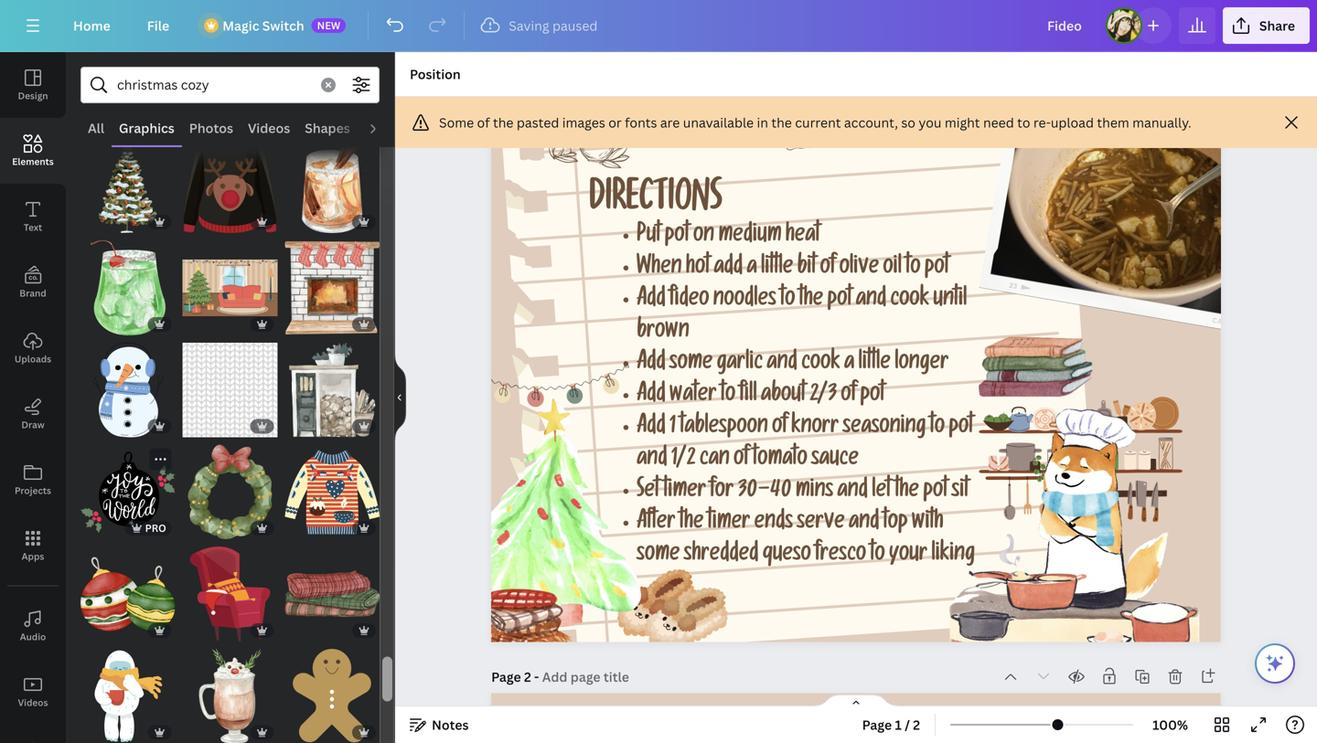 Task type: locate. For each thing, give the bounding box(es) containing it.
2 inside button
[[913, 717, 920, 734]]

40
[[771, 481, 792, 505]]

fideo
[[670, 290, 709, 313]]

sauce
[[812, 449, 859, 473]]

to left re-
[[1017, 114, 1031, 131]]

some
[[670, 353, 713, 377], [637, 545, 680, 569]]

0 vertical spatial a
[[747, 258, 757, 281]]

audio button right shapes
[[357, 111, 409, 145]]

add down 'brown'
[[637, 353, 666, 377]]

audio right shapes 'button'
[[365, 119, 401, 137]]

page left -
[[491, 669, 521, 686]]

all
[[88, 119, 104, 137]]

cozy autumn blanket image
[[285, 547, 380, 642]]

1 horizontal spatial page
[[862, 717, 892, 734]]

saving paused status
[[472, 15, 607, 37]]

bit
[[797, 258, 816, 281]]

Search elements search field
[[117, 68, 310, 102]]

watercolor christmas fireplace with red stockings image
[[285, 241, 380, 336]]

simple christmas and winter graphic 1 ginger cookies image
[[285, 649, 380, 744]]

0 vertical spatial 1
[[670, 417, 676, 441]]

0 horizontal spatial audio
[[20, 631, 46, 644]]

uploads
[[14, 353, 51, 365]]

some of the pasted images or fonts are unavailable in the current account, so you might need to re-upload them manually.
[[439, 114, 1192, 131]]

audio button down apps
[[0, 594, 66, 660]]

1
[[670, 417, 676, 441], [895, 717, 902, 734]]

0 vertical spatial timer
[[664, 481, 706, 505]]

hide image
[[394, 354, 406, 442]]

1 horizontal spatial 1
[[895, 717, 902, 734]]

1 horizontal spatial videos
[[248, 119, 290, 137]]

add up set
[[637, 417, 666, 441]]

cook up the 2/3
[[802, 353, 841, 377]]

photos button
[[182, 111, 241, 145]]

and left 1/2
[[637, 449, 668, 473]]

graphics
[[119, 119, 175, 137]]

1 horizontal spatial 2
[[913, 717, 920, 734]]

put
[[637, 226, 661, 249]]

1 vertical spatial audio
[[20, 631, 46, 644]]

the left pasted
[[493, 114, 514, 131]]

shredded
[[684, 545, 759, 569]]

0 horizontal spatial page
[[491, 669, 521, 686]]

0 horizontal spatial 2
[[524, 669, 531, 686]]

for
[[710, 481, 734, 505]]

0 vertical spatial videos button
[[241, 111, 297, 145]]

0 horizontal spatial little
[[761, 258, 794, 281]]

serve
[[797, 513, 845, 537]]

fill
[[740, 385, 757, 409]]

videos
[[248, 119, 290, 137], [18, 697, 48, 709]]

timer down for
[[708, 513, 751, 537]]

page 1 / 2 button
[[855, 711, 928, 740]]

christmas room interior. christmas tree, gift and decoration. flat style vector illustration. image
[[183, 241, 277, 336]]

add left water
[[637, 385, 666, 409]]

switch
[[262, 17, 304, 34]]

magic
[[222, 17, 259, 34]]

0 horizontal spatial videos button
[[0, 660, 66, 725]]

page 2 -
[[491, 669, 542, 686]]

1 horizontal spatial cook
[[891, 290, 930, 313]]

-
[[534, 669, 539, 686]]

little left bit
[[761, 258, 794, 281]]

elements button
[[0, 118, 66, 184]]

cook down oil
[[891, 290, 930, 313]]

1 inside button
[[895, 717, 902, 734]]

longer
[[895, 353, 949, 377]]

noodles
[[713, 290, 777, 313]]

little left longer
[[859, 353, 891, 377]]

0 horizontal spatial 1
[[670, 417, 676, 441]]

1 horizontal spatial audio
[[365, 119, 401, 137]]

tablespoon
[[680, 417, 768, 441]]

audio
[[365, 119, 401, 137], [20, 631, 46, 644]]

shapes
[[305, 119, 350, 137]]

brand button
[[0, 250, 66, 316]]

page for page 1 / 2
[[862, 717, 892, 734]]

1 horizontal spatial a
[[845, 353, 855, 377]]

0 vertical spatial 2
[[524, 669, 531, 686]]

your
[[889, 545, 928, 569]]

liking
[[932, 545, 975, 569]]

2 left -
[[524, 669, 531, 686]]

group
[[81, 128, 175, 233], [183, 128, 277, 233], [285, 128, 380, 233], [81, 230, 175, 336], [183, 230, 277, 336], [285, 230, 380, 336], [81, 332, 175, 438], [183, 332, 277, 438], [285, 332, 380, 438], [183, 434, 277, 540], [285, 434, 380, 540], [81, 536, 175, 642], [183, 536, 277, 642], [285, 536, 380, 642], [81, 638, 175, 744], [183, 638, 277, 744], [285, 638, 380, 744]]

the right after
[[680, 513, 704, 537]]

page inside page 1 / 2 button
[[862, 717, 892, 734]]

videos inside side panel tab list
[[18, 697, 48, 709]]

1 vertical spatial videos
[[18, 697, 48, 709]]

and
[[856, 290, 887, 313], [767, 353, 798, 377], [637, 449, 668, 473], [838, 481, 868, 505], [849, 513, 880, 537]]

audio button
[[357, 111, 409, 145], [0, 594, 66, 660]]

4 add from the top
[[637, 417, 666, 441]]

1 vertical spatial page
[[862, 717, 892, 734]]

seamless knitted pattern image
[[183, 343, 277, 438]]

watercolor christmas ball image
[[81, 547, 175, 642]]

page
[[491, 669, 521, 686], [862, 717, 892, 734]]

paused
[[553, 17, 598, 34]]

Page title text field
[[542, 668, 631, 687]]

watercolor christmas cozy fireplace with wood and fire image
[[285, 343, 380, 438]]

1 vertical spatial 1
[[895, 717, 902, 734]]

pot up until
[[925, 258, 949, 281]]

share button
[[1223, 7, 1310, 44]]

a left longer
[[845, 353, 855, 377]]

new
[[317, 18, 340, 32]]

1 up 1/2
[[670, 417, 676, 441]]

0 vertical spatial videos
[[248, 119, 290, 137]]

2
[[524, 669, 531, 686], [913, 717, 920, 734]]

all button
[[81, 111, 112, 145]]

tomato
[[753, 449, 808, 473]]

watercolor green cocktail image
[[81, 241, 175, 336]]

1 horizontal spatial little
[[859, 353, 891, 377]]

1 vertical spatial little
[[859, 353, 891, 377]]

pot
[[665, 226, 690, 249], [925, 258, 949, 281], [828, 290, 852, 313], [860, 385, 885, 409], [949, 417, 974, 441], [923, 481, 948, 505]]

1 add from the top
[[637, 290, 666, 313]]

0 vertical spatial little
[[761, 258, 794, 281]]

pasted
[[517, 114, 559, 131]]

2 right /
[[913, 717, 920, 734]]

are
[[660, 114, 680, 131]]

2 add from the top
[[637, 353, 666, 377]]

to
[[1017, 114, 1031, 131], [906, 258, 921, 281], [781, 290, 795, 313], [721, 385, 736, 409], [930, 417, 945, 441], [870, 545, 885, 569]]

timer down 1/2
[[664, 481, 706, 505]]

audio down apps
[[20, 631, 46, 644]]

add down when
[[637, 290, 666, 313]]

shapes button
[[297, 111, 357, 145]]

or
[[609, 114, 622, 131]]

0 horizontal spatial cook
[[802, 353, 841, 377]]

put pot on medium heat when hot add a little bit of olive oil to pot add fideo noodles to the pot and cook until brown add some garlic and cook a little longer add water to fill about 2/3 of pot add 1 tablespoon of knorr seasoning to pot and 1/2 can of tomato sauce set timer for 30-40 mins and let the pot sit after the timer ends serve and top with some shredded queso fresco to your liking
[[637, 226, 975, 569]]

need
[[983, 114, 1014, 131]]

account,
[[844, 114, 898, 131]]

pot up the sit
[[949, 417, 974, 441]]

fresco
[[815, 545, 867, 569]]

medium
[[719, 226, 782, 249]]

0 vertical spatial audio button
[[357, 111, 409, 145]]

some down after
[[637, 545, 680, 569]]

1 horizontal spatial videos button
[[241, 111, 297, 145]]

the right "let"
[[895, 481, 919, 505]]

a right the add
[[747, 258, 757, 281]]

top
[[884, 513, 908, 537]]

0 horizontal spatial videos
[[18, 697, 48, 709]]

30-
[[738, 481, 771, 505]]

of right the 2/3
[[841, 385, 856, 409]]

1 vertical spatial 2
[[913, 717, 920, 734]]

position
[[410, 65, 461, 83]]

1 vertical spatial cook
[[802, 353, 841, 377]]

saving paused
[[509, 17, 598, 34]]

page left /
[[862, 717, 892, 734]]

0 vertical spatial page
[[491, 669, 521, 686]]

1 vertical spatial audio button
[[0, 594, 66, 660]]

100% button
[[1141, 711, 1200, 740]]

watercolor apple butter old fashioned image
[[285, 139, 380, 233]]

1 left /
[[895, 717, 902, 734]]

and down the olive
[[856, 290, 887, 313]]

file
[[147, 17, 169, 34]]

some up water
[[670, 353, 713, 377]]

to right the noodles
[[781, 290, 795, 313]]

timer
[[664, 481, 706, 505], [708, 513, 751, 537]]

after
[[637, 513, 676, 537]]

to right seasoning
[[930, 417, 945, 441]]

show pages image
[[812, 694, 900, 709]]

0 vertical spatial audio
[[365, 119, 401, 137]]

design button
[[0, 52, 66, 118]]

Design title text field
[[1033, 7, 1099, 44]]

file button
[[132, 7, 184, 44]]

sit
[[952, 481, 969, 505]]

1 vertical spatial timer
[[708, 513, 751, 537]]

queso
[[763, 545, 811, 569]]

images
[[562, 114, 605, 131]]

100%
[[1153, 717, 1188, 734]]

the
[[493, 114, 514, 131], [772, 114, 792, 131], [799, 290, 824, 313], [895, 481, 919, 505], [680, 513, 704, 537]]

text
[[24, 221, 42, 234]]

1 vertical spatial a
[[845, 353, 855, 377]]

pot up seasoning
[[860, 385, 885, 409]]

1 horizontal spatial timer
[[708, 513, 751, 537]]



Task type: vqa. For each thing, say whether or not it's contained in the screenshot.
Put
yes



Task type: describe. For each thing, give the bounding box(es) containing it.
can
[[700, 449, 730, 473]]

watercolor christmas latte image
[[183, 649, 277, 744]]

manually.
[[1133, 114, 1192, 131]]

saving
[[509, 17, 549, 34]]

let
[[872, 481, 891, 505]]

1/2
[[671, 449, 696, 473]]

watercolor christmas wreath image
[[183, 445, 277, 540]]

ends
[[755, 513, 793, 537]]

olive
[[840, 258, 879, 281]]

them
[[1097, 114, 1130, 131]]

page 1 / 2
[[862, 717, 920, 734]]

design
[[18, 90, 48, 102]]

pot down the olive
[[828, 290, 852, 313]]

brand
[[19, 287, 46, 300]]

home link
[[59, 7, 125, 44]]

fonts
[[625, 114, 657, 131]]

add
[[714, 258, 743, 281]]

of up tomato
[[772, 417, 788, 441]]

and up about
[[767, 353, 798, 377]]

0 horizontal spatial timer
[[664, 481, 706, 505]]

pro group
[[81, 445, 175, 540]]

elements
[[12, 156, 54, 168]]

joy to the world. christmas and new year wishes. hand letter image
[[81, 445, 175, 540]]

uploads button
[[0, 316, 66, 381]]

with
[[912, 513, 944, 537]]

mins
[[796, 481, 834, 505]]

side panel tab list
[[0, 52, 66, 744]]

projects
[[15, 485, 51, 497]]

apps
[[22, 551, 44, 563]]

to right oil
[[906, 258, 921, 281]]

olive
[[635, 130, 673, 153]]

sweaters funny christmas clothes jumper image
[[183, 139, 277, 233]]

re-
[[1034, 114, 1051, 131]]

1 vertical spatial some
[[637, 545, 680, 569]]

0 horizontal spatial a
[[747, 258, 757, 281]]

on
[[693, 226, 715, 249]]

draw
[[21, 419, 44, 431]]

seasoning
[[843, 417, 926, 441]]

set
[[637, 481, 660, 505]]

pot left the sit
[[923, 481, 948, 505]]

hot
[[686, 258, 710, 281]]

3 add from the top
[[637, 385, 666, 409]]

when
[[637, 258, 682, 281]]

the down bit
[[799, 290, 824, 313]]

you
[[919, 114, 942, 131]]

position button
[[403, 59, 468, 89]]

of right the some at top left
[[477, 114, 490, 131]]

home
[[73, 17, 110, 34]]

apps button
[[0, 513, 66, 579]]

share
[[1260, 17, 1295, 34]]

draw button
[[0, 381, 66, 447]]

unavailable
[[683, 114, 754, 131]]

watercolor snowy christmas tree illustration image
[[81, 139, 175, 233]]

of right bit
[[820, 258, 836, 281]]

brown
[[637, 321, 690, 345]]

1 horizontal spatial audio button
[[357, 111, 409, 145]]

upload
[[1051, 114, 1094, 131]]

notes button
[[403, 711, 476, 740]]

text button
[[0, 184, 66, 250]]

canva assistant image
[[1264, 653, 1286, 675]]

current
[[795, 114, 841, 131]]

cute ugly christmas sweater image
[[285, 445, 380, 540]]

heat
[[786, 226, 820, 249]]

0 vertical spatial some
[[670, 353, 713, 377]]

cozy red armchair with pillow and santa hat image
[[183, 547, 277, 642]]

to left fill
[[721, 385, 736, 409]]

about
[[761, 385, 806, 409]]

page for page 2 -
[[491, 669, 521, 686]]

/
[[905, 717, 910, 734]]

until
[[934, 290, 967, 313]]

main menu bar
[[0, 0, 1317, 52]]

notes
[[432, 717, 469, 734]]

knorr
[[792, 417, 839, 441]]

graphics button
[[112, 111, 182, 145]]

and left top
[[849, 513, 880, 537]]

garlic
[[717, 353, 763, 377]]

so
[[901, 114, 916, 131]]

might
[[945, 114, 980, 131]]

and left "let"
[[838, 481, 868, 505]]

olive oil hand drawn image
[[549, 95, 630, 168]]

pro
[[145, 522, 166, 535]]

1 vertical spatial videos button
[[0, 660, 66, 725]]

oil
[[677, 130, 695, 153]]

of right can in the bottom right of the page
[[734, 449, 749, 473]]

1 inside put pot on medium heat when hot add a little bit of olive oil to pot add fideo noodles to the pot and cook until brown add some garlic and cook a little longer add water to fill about 2/3 of pot add 1 tablespoon of knorr seasoning to pot and 1/2 can of tomato sauce set timer for 30-40 mins and let the pot sit after the timer ends serve and top with some shredded queso fresco to your liking
[[670, 417, 676, 441]]

2/3
[[810, 385, 837, 409]]

happy snowman animal winter season cozy holiday clipart image
[[81, 343, 175, 438]]

to left your
[[870, 545, 885, 569]]

cute cozy yeti image
[[81, 649, 175, 744]]

magic switch
[[222, 17, 304, 34]]

0 vertical spatial cook
[[891, 290, 930, 313]]

oil
[[883, 258, 902, 281]]

in
[[757, 114, 768, 131]]

0 horizontal spatial audio button
[[0, 594, 66, 660]]

some
[[439, 114, 474, 131]]

the right the in
[[772, 114, 792, 131]]

olive oil
[[635, 130, 695, 153]]

audio inside side panel tab list
[[20, 631, 46, 644]]

pot left on at right top
[[665, 226, 690, 249]]



